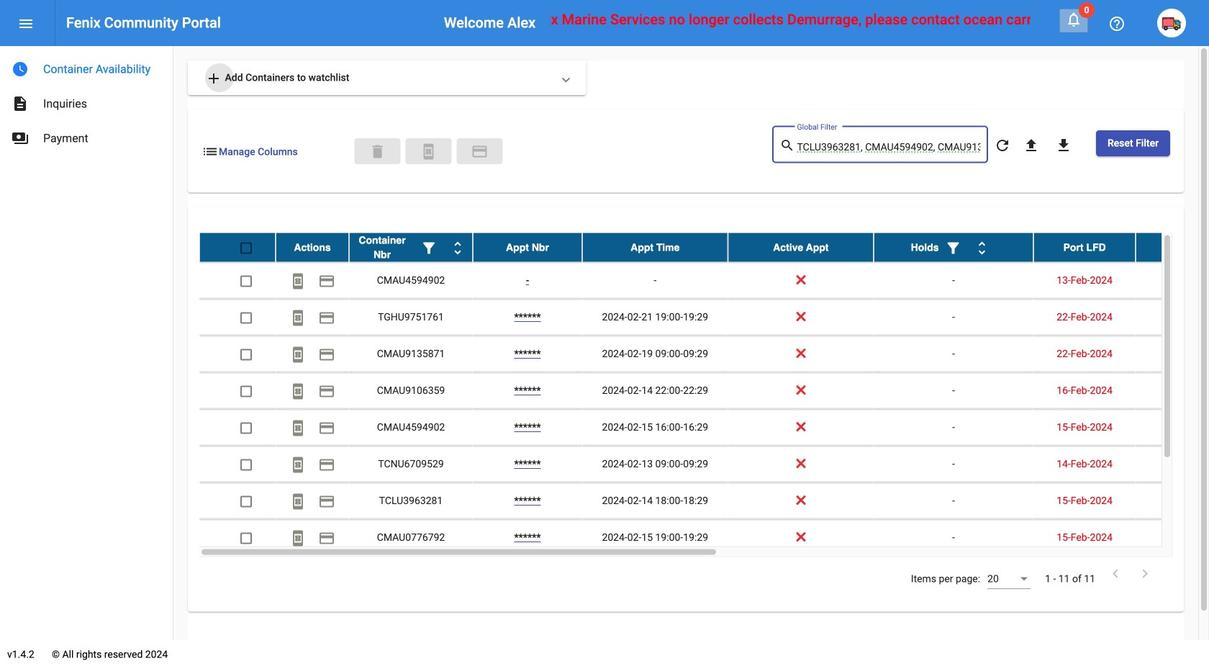 Task type: vqa. For each thing, say whether or not it's contained in the screenshot.
payment button
no



Task type: describe. For each thing, give the bounding box(es) containing it.
cell for first "row" from the bottom
[[1136, 520, 1210, 556]]

6 column header from the left
[[874, 233, 1034, 262]]

cell for 5th "row" from the bottom of the page
[[1136, 373, 1210, 409]]

1 column header from the left
[[276, 233, 349, 262]]

7 column header from the left
[[1034, 233, 1136, 262]]

2 column header from the left
[[349, 233, 473, 262]]

cell for sixth "row" from the bottom of the page
[[1136, 336, 1210, 372]]

5 row from the top
[[199, 373, 1210, 409]]

5 column header from the left
[[728, 233, 874, 262]]

no color image inside column header
[[974, 239, 991, 257]]

cell for 4th "row" from the bottom of the page
[[1136, 409, 1210, 445]]

1 row from the top
[[199, 233, 1210, 263]]

cell for eighth "row" from the top of the page
[[1136, 483, 1210, 519]]

cell for 8th "row" from the bottom
[[1136, 263, 1210, 299]]

8 row from the top
[[199, 483, 1210, 520]]

2 row from the top
[[199, 263, 1210, 299]]



Task type: locate. For each thing, give the bounding box(es) containing it.
2 cell from the top
[[1136, 299, 1210, 335]]

Global Watchlist Filter field
[[798, 142, 981, 153]]

4 column header from the left
[[583, 233, 728, 262]]

7 row from the top
[[199, 446, 1210, 483]]

3 row from the top
[[199, 299, 1210, 336]]

6 row from the top
[[199, 409, 1210, 446]]

3 column header from the left
[[473, 233, 583, 262]]

5 cell from the top
[[1136, 409, 1210, 445]]

cell for third "row" from the top of the page
[[1136, 299, 1210, 335]]

delete image
[[369, 143, 386, 160]]

3 cell from the top
[[1136, 336, 1210, 372]]

4 cell from the top
[[1136, 373, 1210, 409]]

cell
[[1136, 263, 1210, 299], [1136, 299, 1210, 335], [1136, 336, 1210, 372], [1136, 373, 1210, 409], [1136, 409, 1210, 445], [1136, 446, 1210, 482], [1136, 483, 1210, 519], [1136, 520, 1210, 556]]

navigation
[[0, 46, 173, 156]]

4 row from the top
[[199, 336, 1210, 373]]

6 cell from the top
[[1136, 446, 1210, 482]]

9 row from the top
[[199, 520, 1210, 556]]

grid
[[199, 233, 1210, 557]]

column header
[[276, 233, 349, 262], [349, 233, 473, 262], [473, 233, 583, 262], [583, 233, 728, 262], [728, 233, 874, 262], [874, 233, 1034, 262], [1034, 233, 1136, 262], [1136, 233, 1210, 262]]

no color image
[[17, 15, 35, 32], [1109, 15, 1126, 32], [12, 95, 29, 112], [12, 130, 29, 147], [1023, 137, 1041, 154], [780, 137, 798, 154], [202, 143, 219, 160], [420, 143, 438, 160], [421, 239, 438, 257], [449, 239, 467, 257], [945, 239, 963, 257], [290, 272, 307, 290], [318, 272, 336, 290], [290, 309, 307, 326], [318, 309, 336, 326], [290, 346, 307, 363], [318, 346, 336, 363], [290, 383, 307, 400], [318, 383, 336, 400], [290, 419, 307, 437], [318, 419, 336, 437], [290, 456, 307, 473], [318, 456, 336, 473], [290, 530, 307, 547], [318, 530, 336, 547], [1137, 565, 1154, 582]]

8 cell from the top
[[1136, 520, 1210, 556]]

cell for third "row" from the bottom
[[1136, 446, 1210, 482]]

1 cell from the top
[[1136, 263, 1210, 299]]

7 cell from the top
[[1136, 483, 1210, 519]]

row
[[199, 233, 1210, 263], [199, 263, 1210, 299], [199, 299, 1210, 336], [199, 336, 1210, 373], [199, 373, 1210, 409], [199, 409, 1210, 446], [199, 446, 1210, 483], [199, 483, 1210, 520], [199, 520, 1210, 556]]

8 column header from the left
[[1136, 233, 1210, 262]]

no color image
[[1066, 11, 1083, 28], [12, 60, 29, 78], [205, 70, 223, 87], [994, 137, 1012, 154], [1056, 137, 1073, 154], [471, 143, 489, 160], [974, 239, 991, 257], [290, 493, 307, 510], [318, 493, 336, 510], [1108, 565, 1125, 582]]



